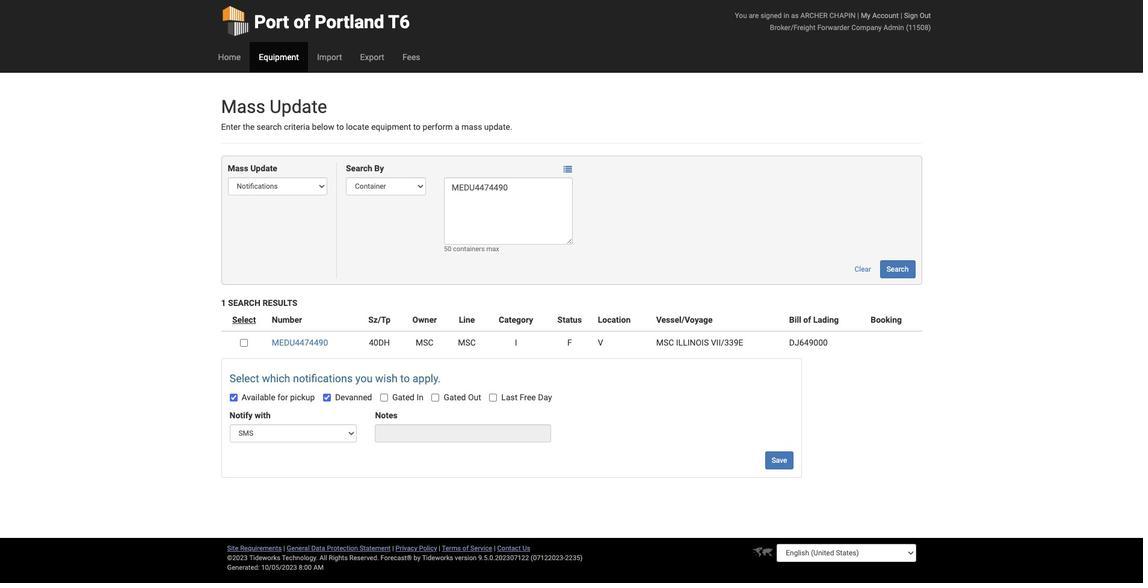 Task type: describe. For each thing, give the bounding box(es) containing it.
search by
[[346, 164, 384, 174]]

msc illinois vii/339e
[[657, 339, 744, 348]]

generated:
[[227, 565, 260, 573]]

category
[[499, 316, 534, 325]]

of for port
[[294, 11, 310, 33]]

clear
[[855, 266, 872, 274]]

statement
[[360, 545, 391, 553]]

40dh
[[369, 339, 390, 348]]

clear button
[[849, 261, 878, 279]]

portland
[[315, 11, 385, 33]]

import button
[[308, 42, 351, 72]]

version
[[455, 555, 477, 563]]

home
[[218, 52, 241, 62]]

1
[[221, 299, 226, 308]]

lading
[[814, 316, 839, 325]]

privacy policy link
[[396, 545, 437, 553]]

search button
[[881, 261, 916, 279]]

criteria
[[284, 122, 310, 132]]

notify with
[[230, 411, 271, 421]]

data
[[312, 545, 325, 553]]

show list image
[[564, 165, 572, 174]]

max
[[487, 246, 500, 254]]

owner
[[413, 316, 437, 325]]

signed
[[761, 11, 782, 20]]

containers
[[453, 246, 485, 254]]

by
[[375, 164, 384, 174]]

10/05/2023
[[261, 565, 297, 573]]

privacy
[[396, 545, 418, 553]]

equipment button
[[250, 42, 308, 72]]

| left general
[[284, 545, 285, 553]]

you
[[735, 11, 748, 20]]

the
[[243, 122, 255, 132]]

enter
[[221, 122, 241, 132]]

9.5.0.202307122
[[479, 555, 529, 563]]

admin
[[884, 23, 905, 32]]

(07122023-
[[531, 555, 566, 563]]

export button
[[351, 42, 394, 72]]

50
[[444, 246, 452, 254]]

terms
[[442, 545, 461, 553]]

sz/tp
[[369, 316, 391, 325]]

1 vertical spatial out
[[468, 393, 482, 403]]

site
[[227, 545, 239, 553]]

all
[[320, 555, 327, 563]]

equipment
[[259, 52, 299, 62]]

gated for gated in
[[393, 393, 415, 403]]

t6
[[389, 11, 410, 33]]

last free day
[[502, 393, 552, 403]]

mass for mass update enter the search criteria below to locate equipment to perform a mass update.
[[221, 96, 265, 117]]

Notes text field
[[375, 425, 552, 443]]

select for select which notifications you wish to apply.
[[230, 373, 259, 386]]

50 containers max
[[444, 246, 500, 254]]

search for search
[[887, 266, 909, 274]]

notify
[[230, 411, 253, 421]]

dj649000
[[790, 339, 828, 348]]

update for mass update
[[251, 164, 278, 174]]

sign
[[905, 11, 919, 20]]

2235)
[[566, 555, 583, 563]]

forecast®
[[381, 555, 412, 563]]

| up forecast®
[[393, 545, 394, 553]]

import
[[317, 52, 342, 62]]

number
[[272, 316, 302, 325]]

a
[[455, 122, 460, 132]]

port of portland t6 link
[[221, 0, 410, 42]]

medu4474490 link
[[272, 339, 328, 348]]

status
[[558, 316, 582, 325]]

update for mass update enter the search criteria below to locate equipment to perform a mass update.
[[270, 96, 327, 117]]

general data protection statement link
[[287, 545, 391, 553]]

save
[[772, 457, 788, 466]]

forwarder
[[818, 23, 850, 32]]

rights
[[329, 555, 348, 563]]

free
[[520, 393, 536, 403]]

equipment
[[371, 122, 411, 132]]

chapin
[[830, 11, 856, 20]]

notifications
[[293, 373, 353, 386]]

mass
[[462, 122, 482, 132]]

wish
[[376, 373, 398, 386]]

home button
[[209, 42, 250, 72]]

you
[[356, 373, 373, 386]]

mass update enter the search criteria below to locate equipment to perform a mass update.
[[221, 96, 513, 132]]

select which notifications you wish to apply.
[[230, 373, 441, 386]]

search
[[257, 122, 282, 132]]



Task type: locate. For each thing, give the bounding box(es) containing it.
0 vertical spatial update
[[270, 96, 327, 117]]

am
[[314, 565, 324, 573]]

results
[[263, 299, 298, 308]]

select down 1 search results
[[232, 316, 256, 325]]

bill
[[790, 316, 802, 325]]

gated right in on the bottom left of page
[[444, 393, 466, 403]]

port
[[254, 11, 289, 33]]

protection
[[327, 545, 358, 553]]

reserved.
[[350, 555, 379, 563]]

my
[[861, 11, 871, 20]]

terms of service link
[[442, 545, 493, 553]]

search right 1
[[228, 299, 261, 308]]

bill of lading
[[790, 316, 839, 325]]

1 horizontal spatial out
[[920, 11, 932, 20]]

my account link
[[861, 11, 899, 20]]

0 horizontal spatial to
[[337, 122, 344, 132]]

1 vertical spatial update
[[251, 164, 278, 174]]

export
[[360, 52, 385, 62]]

contact us link
[[498, 545, 531, 553]]

illinois
[[677, 339, 709, 348]]

site requirements link
[[227, 545, 282, 553]]

2 msc from the left
[[458, 339, 476, 348]]

update
[[270, 96, 327, 117], [251, 164, 278, 174]]

1 vertical spatial select
[[230, 373, 259, 386]]

2 gated from the left
[[444, 393, 466, 403]]

to right "wish" at the left bottom of the page
[[401, 373, 410, 386]]

port of portland t6
[[254, 11, 410, 33]]

save button
[[766, 452, 794, 470]]

gated in
[[393, 393, 424, 403]]

location
[[598, 316, 631, 325]]

mass up the
[[221, 96, 265, 117]]

available
[[242, 393, 276, 403]]

(11508)
[[907, 23, 932, 32]]

gated left in on the bottom left of page
[[393, 393, 415, 403]]

archer
[[801, 11, 828, 20]]

1 search results
[[221, 299, 298, 308]]

1 vertical spatial of
[[804, 316, 812, 325]]

fees
[[403, 52, 421, 62]]

1 gated from the left
[[393, 393, 415, 403]]

search right clear button at the top of page
[[887, 266, 909, 274]]

gated for gated out
[[444, 393, 466, 403]]

out up (11508) at top right
[[920, 11, 932, 20]]

0 vertical spatial search
[[346, 164, 373, 174]]

mass down enter
[[228, 164, 248, 174]]

account
[[873, 11, 899, 20]]

perform
[[423, 122, 453, 132]]

locate
[[346, 122, 369, 132]]

MEDU4474490 text field
[[444, 178, 573, 245]]

1 horizontal spatial to
[[401, 373, 410, 386]]

of up version
[[463, 545, 469, 553]]

technology.
[[282, 555, 318, 563]]

to right below
[[337, 122, 344, 132]]

8:00
[[299, 565, 312, 573]]

select for select
[[232, 316, 256, 325]]

tideworks
[[422, 555, 454, 563]]

mass for mass update
[[228, 164, 248, 174]]

apply.
[[413, 373, 441, 386]]

fees button
[[394, 42, 430, 72]]

2 vertical spatial search
[[228, 299, 261, 308]]

1 horizontal spatial gated
[[444, 393, 466, 403]]

2 horizontal spatial search
[[887, 266, 909, 274]]

0 vertical spatial mass
[[221, 96, 265, 117]]

©2023 tideworks
[[227, 555, 281, 563]]

us
[[523, 545, 531, 553]]

None checkbox
[[240, 340, 248, 348], [230, 395, 238, 402], [380, 395, 388, 402], [432, 395, 440, 402], [490, 395, 498, 402], [240, 340, 248, 348], [230, 395, 238, 402], [380, 395, 388, 402], [432, 395, 440, 402], [490, 395, 498, 402]]

0 horizontal spatial out
[[468, 393, 482, 403]]

are
[[749, 11, 759, 20]]

update.
[[485, 122, 513, 132]]

msc
[[416, 339, 434, 348], [458, 339, 476, 348], [657, 339, 674, 348]]

msc left illinois
[[657, 339, 674, 348]]

of right port
[[294, 11, 310, 33]]

1 horizontal spatial search
[[346, 164, 373, 174]]

1 horizontal spatial msc
[[458, 339, 476, 348]]

policy
[[419, 545, 437, 553]]

update inside mass update enter the search criteria below to locate equipment to perform a mass update.
[[270, 96, 327, 117]]

2 horizontal spatial of
[[804, 316, 812, 325]]

0 horizontal spatial gated
[[393, 393, 415, 403]]

by
[[414, 555, 421, 563]]

mass update
[[228, 164, 278, 174]]

sign out link
[[905, 11, 932, 20]]

line
[[459, 316, 475, 325]]

select up available
[[230, 373, 259, 386]]

0 vertical spatial of
[[294, 11, 310, 33]]

gated
[[393, 393, 415, 403], [444, 393, 466, 403]]

0 horizontal spatial of
[[294, 11, 310, 33]]

notes
[[375, 411, 398, 421]]

which
[[262, 373, 291, 386]]

None checkbox
[[323, 395, 331, 402]]

vii/339e
[[711, 339, 744, 348]]

| left the my
[[858, 11, 860, 20]]

1 msc from the left
[[416, 339, 434, 348]]

0 horizontal spatial search
[[228, 299, 261, 308]]

f
[[568, 339, 572, 348]]

out left last
[[468, 393, 482, 403]]

| left the sign on the top right of page
[[901, 11, 903, 20]]

to
[[337, 122, 344, 132], [413, 122, 421, 132], [401, 373, 410, 386]]

out
[[920, 11, 932, 20], [468, 393, 482, 403]]

for
[[278, 393, 288, 403]]

1 vertical spatial search
[[887, 266, 909, 274]]

of for bill
[[804, 316, 812, 325]]

2 vertical spatial of
[[463, 545, 469, 553]]

out inside you are signed in as archer chapin | my account | sign out broker/freight forwarder company admin (11508)
[[920, 11, 932, 20]]

in
[[784, 11, 790, 20]]

2 horizontal spatial msc
[[657, 339, 674, 348]]

company
[[852, 23, 882, 32]]

service
[[471, 545, 493, 553]]

medu4474490
[[272, 339, 328, 348]]

site requirements | general data protection statement | privacy policy | terms of service | contact us ©2023 tideworks technology. all rights reserved. forecast® by tideworks version 9.5.0.202307122 (07122023-2235) generated: 10/05/2023 8:00 am
[[227, 545, 583, 573]]

msc down line
[[458, 339, 476, 348]]

select
[[232, 316, 256, 325], [230, 373, 259, 386]]

2 horizontal spatial to
[[413, 122, 421, 132]]

v
[[598, 339, 604, 348]]

of inside site requirements | general data protection statement | privacy policy | terms of service | contact us ©2023 tideworks technology. all rights reserved. forecast® by tideworks version 9.5.0.202307122 (07122023-2235) generated: 10/05/2023 8:00 am
[[463, 545, 469, 553]]

| up tideworks
[[439, 545, 441, 553]]

as
[[792, 11, 799, 20]]

i
[[515, 339, 517, 348]]

| up the 9.5.0.202307122
[[494, 545, 496, 553]]

|
[[858, 11, 860, 20], [901, 11, 903, 20], [284, 545, 285, 553], [393, 545, 394, 553], [439, 545, 441, 553], [494, 545, 496, 553]]

booking
[[871, 316, 902, 325]]

search left by
[[346, 164, 373, 174]]

search for search by
[[346, 164, 373, 174]]

3 msc from the left
[[657, 339, 674, 348]]

below
[[312, 122, 335, 132]]

1 horizontal spatial of
[[463, 545, 469, 553]]

update down search
[[251, 164, 278, 174]]

0 vertical spatial out
[[920, 11, 932, 20]]

mass inside mass update enter the search criteria below to locate equipment to perform a mass update.
[[221, 96, 265, 117]]

in
[[417, 393, 424, 403]]

1 vertical spatial mass
[[228, 164, 248, 174]]

requirements
[[240, 545, 282, 553]]

available for pickup
[[242, 393, 315, 403]]

0 vertical spatial select
[[232, 316, 256, 325]]

search inside button
[[887, 266, 909, 274]]

of right bill on the bottom right of page
[[804, 316, 812, 325]]

update up criteria
[[270, 96, 327, 117]]

0 horizontal spatial msc
[[416, 339, 434, 348]]

day
[[538, 393, 552, 403]]

msc down owner
[[416, 339, 434, 348]]

to left perform
[[413, 122, 421, 132]]



Task type: vqa. For each thing, say whether or not it's contained in the screenshot.
Search By
yes



